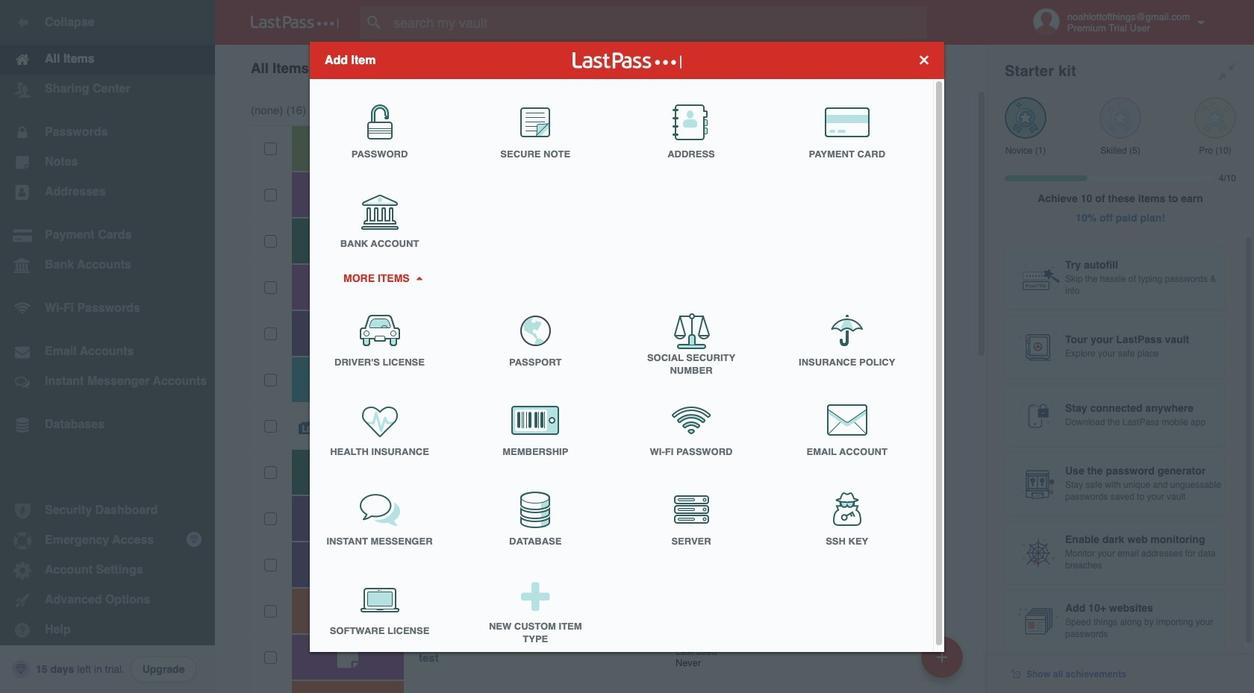 Task type: describe. For each thing, give the bounding box(es) containing it.
main navigation navigation
[[0, 0, 215, 694]]

new item image
[[937, 652, 947, 663]]

caret right image
[[414, 276, 424, 280]]



Task type: vqa. For each thing, say whether or not it's contained in the screenshot.
Vault options navigation
yes



Task type: locate. For each thing, give the bounding box(es) containing it.
new item navigation
[[916, 632, 972, 694]]

search my vault text field
[[360, 6, 956, 39]]

Search search field
[[360, 6, 956, 39]]

dialog
[[310, 41, 944, 657]]

vault options navigation
[[215, 45, 987, 90]]

lastpass image
[[251, 16, 339, 29]]



